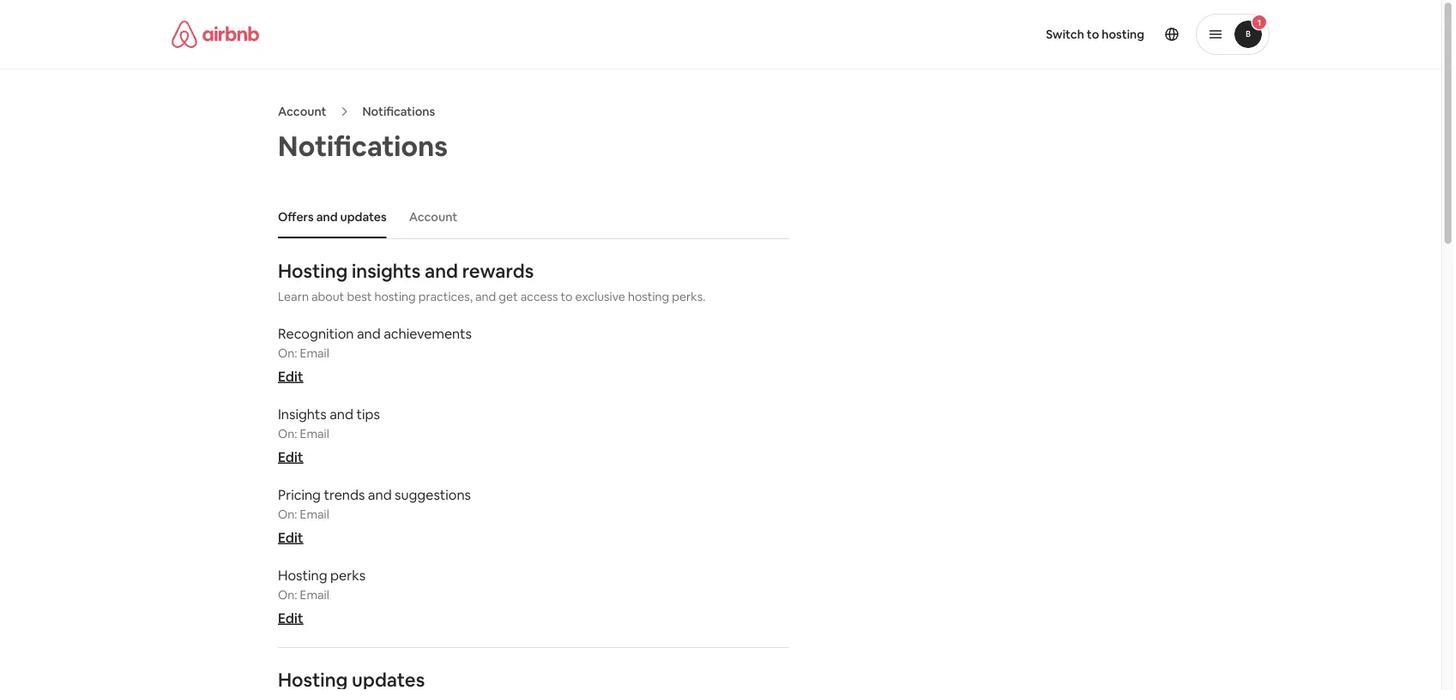 Task type: vqa. For each thing, say whether or not it's contained in the screenshot.
to to the bottom
yes



Task type: describe. For each thing, give the bounding box(es) containing it.
and inside button
[[316, 209, 338, 225]]

0 horizontal spatial hosting
[[375, 289, 416, 305]]

0 vertical spatial notifications
[[363, 104, 435, 119]]

email inside 'recognition and achievements on: email edit'
[[300, 346, 329, 361]]

recognition and achievements on: email edit
[[278, 325, 472, 385]]

to inside hosting insights and rewards learn about best hosting practices, and get access to exclusive hosting perks.
[[561, 289, 573, 305]]

edit button for insights
[[278, 449, 304, 466]]

exclusive
[[576, 289, 626, 305]]

switch
[[1047, 27, 1085, 42]]

learn
[[278, 289, 309, 305]]

1 button
[[1197, 14, 1270, 55]]

insights and tips on: email edit
[[278, 406, 380, 466]]

insights
[[278, 406, 327, 423]]

trends
[[324, 486, 365, 504]]

edit inside the hosting perks on: email edit
[[278, 610, 304, 627]]

account for account button on the left of page
[[409, 209, 458, 225]]

edit inside 'recognition and achievements on: email edit'
[[278, 368, 304, 385]]

account link
[[278, 104, 327, 119]]

hosting for insights
[[278, 259, 348, 283]]

and inside pricing trends and suggestions on: email edit
[[368, 486, 392, 504]]

offers
[[278, 209, 314, 225]]

switch to hosting link
[[1036, 16, 1155, 52]]

and left get
[[476, 289, 496, 305]]

to inside profile element
[[1087, 27, 1100, 42]]

edit inside pricing trends and suggestions on: email edit
[[278, 529, 304, 547]]

pricing trends and suggestions on: email edit
[[278, 486, 471, 547]]

best
[[347, 289, 372, 305]]

offers and updates
[[278, 209, 387, 225]]

email inside pricing trends and suggestions on: email edit
[[300, 507, 329, 523]]



Task type: locate. For each thing, give the bounding box(es) containing it.
4 email from the top
[[300, 588, 329, 603]]

perks.
[[672, 289, 706, 305]]

recognition
[[278, 325, 354, 343]]

hosting right switch
[[1102, 27, 1145, 42]]

and down best
[[357, 325, 381, 343]]

to right switch
[[1087, 27, 1100, 42]]

3 edit button from the top
[[278, 529, 304, 547]]

on: inside 'recognition and achievements on: email edit'
[[278, 346, 297, 361]]

insights
[[352, 259, 421, 283]]

hosting left perks.
[[628, 289, 670, 305]]

pricing
[[278, 486, 321, 504]]

4 edit button from the top
[[278, 610, 304, 627]]

1 vertical spatial account
[[409, 209, 458, 225]]

1 vertical spatial to
[[561, 289, 573, 305]]

on: inside insights and tips on: email edit
[[278, 427, 297, 442]]

1 vertical spatial notifications
[[278, 128, 448, 164]]

and right 'trends'
[[368, 486, 392, 504]]

to right access
[[561, 289, 573, 305]]

1 edit button from the top
[[278, 368, 304, 385]]

hosting insights and rewards learn about best hosting practices, and get access to exclusive hosting perks.
[[278, 259, 706, 305]]

hosting inside profile element
[[1102, 27, 1145, 42]]

hosting down the insights on the left of page
[[375, 289, 416, 305]]

access
[[521, 289, 558, 305]]

3 edit from the top
[[278, 529, 304, 547]]

tab list containing offers and updates
[[270, 196, 789, 239]]

0 horizontal spatial account
[[278, 104, 327, 119]]

hosting up the about
[[278, 259, 348, 283]]

email
[[300, 346, 329, 361], [300, 427, 329, 442], [300, 507, 329, 523], [300, 588, 329, 603]]

updates
[[340, 209, 387, 225]]

and
[[316, 209, 338, 225], [425, 259, 458, 283], [476, 289, 496, 305], [357, 325, 381, 343], [330, 406, 354, 423], [368, 486, 392, 504]]

2 email from the top
[[300, 427, 329, 442]]

1 vertical spatial hosting
[[278, 567, 327, 585]]

edit button
[[278, 368, 304, 385], [278, 449, 304, 466], [278, 529, 304, 547], [278, 610, 304, 627]]

hosting inside hosting insights and rewards learn about best hosting practices, and get access to exclusive hosting perks.
[[278, 259, 348, 283]]

1 hosting from the top
[[278, 259, 348, 283]]

edit button for recognition
[[278, 368, 304, 385]]

offers and updates tab panel
[[278, 259, 789, 691]]

on:
[[278, 346, 297, 361], [278, 427, 297, 442], [278, 507, 297, 523], [278, 588, 297, 603]]

notifications element
[[270, 196, 789, 691]]

suggestions
[[395, 486, 471, 504]]

0 vertical spatial to
[[1087, 27, 1100, 42]]

achievements
[[384, 325, 472, 343]]

on: inside pricing trends and suggestions on: email edit
[[278, 507, 297, 523]]

account inside account button
[[409, 209, 458, 225]]

account
[[278, 104, 327, 119], [409, 209, 458, 225]]

edit inside insights and tips on: email edit
[[278, 449, 304, 466]]

rewards
[[462, 259, 534, 283]]

tab list
[[270, 196, 789, 239]]

and up practices,
[[425, 259, 458, 283]]

4 edit from the top
[[278, 610, 304, 627]]

2 hosting from the top
[[278, 567, 327, 585]]

0 horizontal spatial to
[[561, 289, 573, 305]]

and left tips
[[330, 406, 354, 423]]

2 on: from the top
[[278, 427, 297, 442]]

notifications
[[363, 104, 435, 119], [278, 128, 448, 164]]

get
[[499, 289, 518, 305]]

and inside 'recognition and achievements on: email edit'
[[357, 325, 381, 343]]

profile element
[[742, 0, 1270, 69]]

2 horizontal spatial hosting
[[1102, 27, 1145, 42]]

1
[[1258, 17, 1262, 28]]

hosting
[[1102, 27, 1145, 42], [375, 289, 416, 305], [628, 289, 670, 305]]

practices,
[[419, 289, 473, 305]]

0 vertical spatial account
[[278, 104, 327, 119]]

account button
[[401, 201, 466, 233]]

1 horizontal spatial to
[[1087, 27, 1100, 42]]

1 on: from the top
[[278, 346, 297, 361]]

hosting left perks
[[278, 567, 327, 585]]

offers and updates button
[[270, 201, 395, 233]]

1 horizontal spatial hosting
[[628, 289, 670, 305]]

hosting inside the hosting perks on: email edit
[[278, 567, 327, 585]]

3 on: from the top
[[278, 507, 297, 523]]

about
[[312, 289, 345, 305]]

tips
[[357, 406, 380, 423]]

2 edit button from the top
[[278, 449, 304, 466]]

edit button for hosting
[[278, 610, 304, 627]]

to
[[1087, 27, 1100, 42], [561, 289, 573, 305]]

account for "account" link
[[278, 104, 327, 119]]

and inside insights and tips on: email edit
[[330, 406, 354, 423]]

1 email from the top
[[300, 346, 329, 361]]

1 horizontal spatial account
[[409, 209, 458, 225]]

hosting for perks
[[278, 567, 327, 585]]

edit
[[278, 368, 304, 385], [278, 449, 304, 466], [278, 529, 304, 547], [278, 610, 304, 627]]

edit button for pricing
[[278, 529, 304, 547]]

on: inside the hosting perks on: email edit
[[278, 588, 297, 603]]

and right offers
[[316, 209, 338, 225]]

1 edit from the top
[[278, 368, 304, 385]]

3 email from the top
[[300, 507, 329, 523]]

email inside the hosting perks on: email edit
[[300, 588, 329, 603]]

hosting
[[278, 259, 348, 283], [278, 567, 327, 585]]

2 edit from the top
[[278, 449, 304, 466]]

switch to hosting
[[1047, 27, 1145, 42]]

email inside insights and tips on: email edit
[[300, 427, 329, 442]]

0 vertical spatial hosting
[[278, 259, 348, 283]]

hosting perks on: email edit
[[278, 567, 366, 627]]

4 on: from the top
[[278, 588, 297, 603]]

perks
[[330, 567, 366, 585]]



